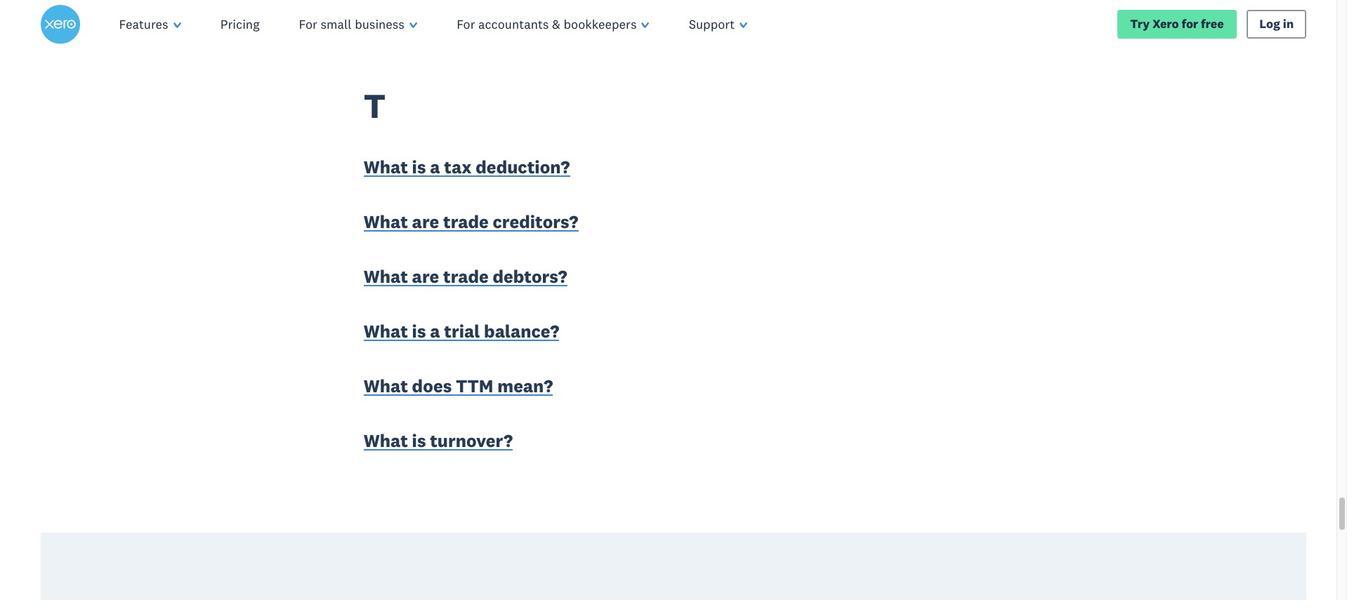 Task type: vqa. For each thing, say whether or not it's contained in the screenshot.
"For Accountants & Bookkeepers"
yes



Task type: describe. For each thing, give the bounding box(es) containing it.
creditors?
[[493, 211, 578, 233]]

what are trade debtors? link
[[364, 265, 567, 291]]

deduction?
[[476, 156, 570, 179]]

does
[[412, 375, 452, 397]]

what are trade debtors?
[[364, 266, 567, 288]]

support
[[689, 16, 735, 32]]

features button
[[99, 0, 201, 49]]

what for what is a tax deduction?
[[364, 156, 408, 179]]

what for what are trade debtors?
[[364, 266, 408, 288]]

what for what are trade creditors?
[[364, 211, 408, 233]]

trade for creditors?
[[443, 211, 489, 233]]

are for what are trade debtors?
[[412, 266, 439, 288]]

what for what does ttm mean?
[[364, 375, 408, 397]]

trade for debtors?
[[443, 266, 489, 288]]

what is a trial balance? link
[[364, 320, 559, 346]]

try xero for free link
[[1117, 10, 1237, 39]]

what for what is a trial balance?
[[364, 320, 408, 343]]

xero
[[1153, 16, 1179, 32]]

&
[[552, 16, 560, 32]]

what are trade creditors? link
[[364, 210, 578, 237]]

log in
[[1259, 16, 1294, 32]]

a for tax
[[430, 156, 440, 179]]

turnover?
[[430, 430, 513, 452]]

is for trial
[[412, 320, 426, 343]]

business
[[355, 16, 405, 32]]

what for what is turnover?
[[364, 430, 408, 452]]

for accountants & bookkeepers button
[[437, 0, 669, 49]]

accountants
[[478, 16, 549, 32]]

for small business button
[[279, 0, 437, 49]]

what does ttm mean? link
[[364, 374, 553, 401]]

for accountants & bookkeepers
[[457, 16, 637, 32]]

is inside what is turnover? link
[[412, 430, 426, 452]]

log in link
[[1247, 10, 1307, 39]]

try
[[1130, 16, 1150, 32]]



Task type: locate. For each thing, give the bounding box(es) containing it.
2 what from the top
[[364, 211, 408, 233]]

0 vertical spatial a
[[430, 156, 440, 179]]

5 what from the top
[[364, 375, 408, 397]]

0 vertical spatial trade
[[443, 211, 489, 233]]

a
[[430, 156, 440, 179], [430, 320, 440, 343]]

bookkeepers
[[564, 16, 637, 32]]

in
[[1283, 16, 1294, 32]]

2 vertical spatial is
[[412, 430, 426, 452]]

3 is from the top
[[412, 430, 426, 452]]

1 vertical spatial are
[[412, 266, 439, 288]]

a left 'trial'
[[430, 320, 440, 343]]

what inside what are trade creditors? link
[[364, 211, 408, 233]]

1 are from the top
[[412, 211, 439, 233]]

a inside 'link'
[[430, 320, 440, 343]]

balance?
[[484, 320, 559, 343]]

what
[[364, 156, 408, 179], [364, 211, 408, 233], [364, 266, 408, 288], [364, 320, 408, 343], [364, 375, 408, 397], [364, 430, 408, 452]]

debtors?
[[493, 266, 567, 288]]

2 a from the top
[[430, 320, 440, 343]]

what is turnover?
[[364, 430, 513, 452]]

1 a from the top
[[430, 156, 440, 179]]

is left turnover?
[[412, 430, 426, 452]]

1 is from the top
[[412, 156, 426, 179]]

a left "tax"
[[430, 156, 440, 179]]

1 vertical spatial a
[[430, 320, 440, 343]]

what inside what is turnover? link
[[364, 430, 408, 452]]

is inside what is a trial balance? 'link'
[[412, 320, 426, 343]]

0 horizontal spatial for
[[299, 16, 317, 32]]

1 for from the left
[[299, 16, 317, 32]]

t
[[364, 84, 385, 127]]

2 are from the top
[[412, 266, 439, 288]]

for inside for small business "dropdown button"
[[299, 16, 317, 32]]

is for tax
[[412, 156, 426, 179]]

features
[[119, 16, 168, 32]]

what does ttm mean?
[[364, 375, 553, 397]]

2 for from the left
[[457, 16, 475, 32]]

1 trade from the top
[[443, 211, 489, 233]]

for small business
[[299, 16, 405, 32]]

1 horizontal spatial for
[[457, 16, 475, 32]]

0 vertical spatial is
[[412, 156, 426, 179]]

ttm
[[456, 375, 493, 397]]

trade down what is a tax deduction? link
[[443, 211, 489, 233]]

what inside what are trade debtors? link
[[364, 266, 408, 288]]

what inside what is a trial balance? 'link'
[[364, 320, 408, 343]]

trade down what are trade creditors? link
[[443, 266, 489, 288]]

for left accountants
[[457, 16, 475, 32]]

6 what from the top
[[364, 430, 408, 452]]

try xero for free
[[1130, 16, 1224, 32]]

pricing link
[[201, 0, 279, 49]]

are up the what is a trial balance?
[[412, 266, 439, 288]]

are for what are trade creditors?
[[412, 211, 439, 233]]

for for for accountants & bookkeepers
[[457, 16, 475, 32]]

what is a tax deduction?
[[364, 156, 570, 179]]

1 vertical spatial trade
[[443, 266, 489, 288]]

what are trade creditors?
[[364, 211, 578, 233]]

free
[[1201, 16, 1224, 32]]

for for for small business
[[299, 16, 317, 32]]

are down what is a tax deduction? link
[[412, 211, 439, 233]]

a for trial
[[430, 320, 440, 343]]

4 what from the top
[[364, 320, 408, 343]]

are
[[412, 211, 439, 233], [412, 266, 439, 288]]

what is a tax deduction? link
[[364, 156, 570, 182]]

trial
[[444, 320, 480, 343]]

log
[[1259, 16, 1280, 32]]

tax
[[444, 156, 472, 179]]

xero homepage image
[[40, 5, 80, 44]]

for
[[1182, 16, 1198, 32]]

what inside what does ttm mean? link
[[364, 375, 408, 397]]

for
[[299, 16, 317, 32], [457, 16, 475, 32]]

is
[[412, 156, 426, 179], [412, 320, 426, 343], [412, 430, 426, 452]]

for inside dropdown button
[[457, 16, 475, 32]]

what is a trial balance?
[[364, 320, 559, 343]]

is left "tax"
[[412, 156, 426, 179]]

trade
[[443, 211, 489, 233], [443, 266, 489, 288]]

0 vertical spatial are
[[412, 211, 439, 233]]

2 trade from the top
[[443, 266, 489, 288]]

pricing
[[220, 16, 260, 32]]

what inside what is a tax deduction? link
[[364, 156, 408, 179]]

small
[[321, 16, 352, 32]]

1 vertical spatial is
[[412, 320, 426, 343]]

is left 'trial'
[[412, 320, 426, 343]]

for left small
[[299, 16, 317, 32]]

mean?
[[497, 375, 553, 397]]

support button
[[669, 0, 767, 49]]

is inside what is a tax deduction? link
[[412, 156, 426, 179]]

what is turnover? link
[[364, 429, 513, 455]]

1 what from the top
[[364, 156, 408, 179]]

2 is from the top
[[412, 320, 426, 343]]

3 what from the top
[[364, 266, 408, 288]]



